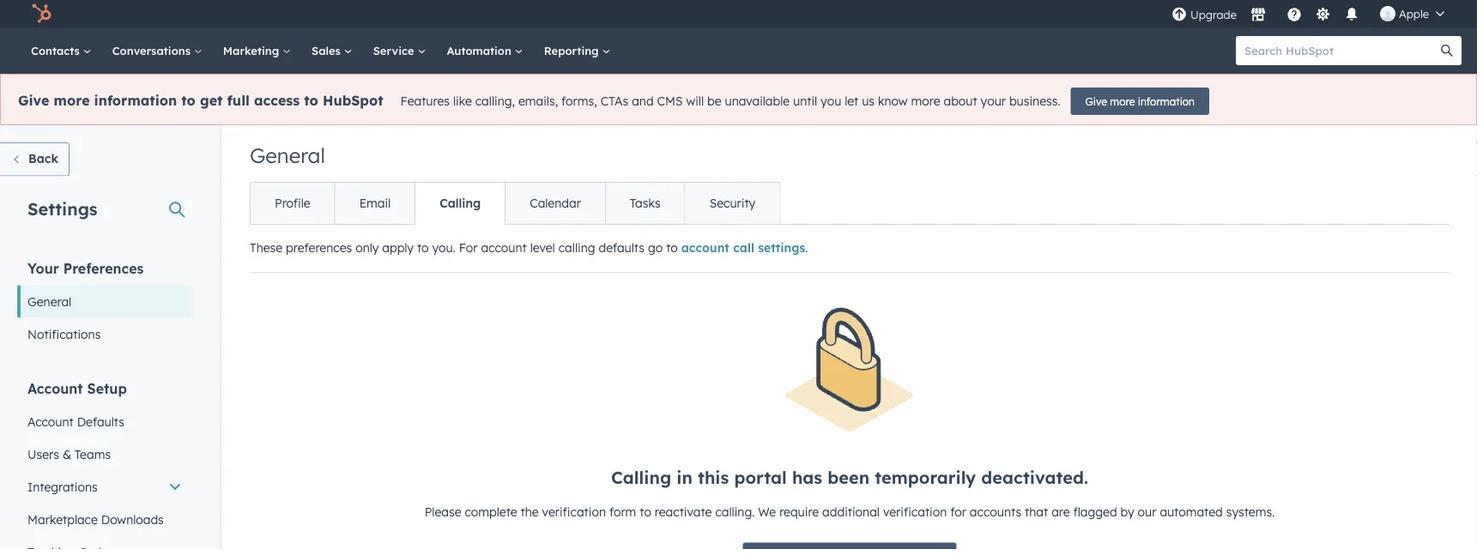 Task type: vqa. For each thing, say whether or not it's contained in the screenshot.
back Link
yes



Task type: describe. For each thing, give the bounding box(es) containing it.
contacts
[[31, 43, 83, 58]]

calendar link
[[505, 183, 605, 224]]

service link
[[363, 27, 437, 74]]

users & teams
[[27, 447, 111, 462]]

calling for calling
[[440, 196, 481, 211]]

your
[[27, 260, 59, 277]]

business.
[[1010, 94, 1061, 109]]

calling link
[[415, 183, 505, 224]]

let
[[845, 94, 859, 109]]

conversations
[[112, 43, 194, 58]]

more for give more information
[[1110, 95, 1135, 108]]

marketplaces button
[[1241, 0, 1277, 27]]

navigation containing profile
[[250, 182, 781, 225]]

these preferences only apply to you. for account level calling defaults go to account call settings .
[[250, 240, 808, 255]]

account for account defaults
[[27, 414, 74, 429]]

upgrade image
[[1172, 7, 1187, 23]]

1 verification from the left
[[542, 504, 606, 519]]

users & teams link
[[17, 438, 192, 471]]

more for give more information to get full access to hubspot
[[54, 92, 90, 109]]

systems.
[[1227, 504, 1275, 519]]

to right access at the top
[[304, 92, 318, 109]]

to right go
[[666, 240, 678, 255]]

2 account from the left
[[681, 240, 730, 255]]

preferences
[[286, 240, 352, 255]]

general link
[[17, 285, 192, 318]]

your preferences element
[[17, 259, 192, 351]]

security link
[[685, 183, 780, 224]]

give more information
[[1086, 95, 1195, 108]]

account defaults link
[[17, 406, 192, 438]]

call
[[733, 240, 755, 255]]

calling,
[[475, 94, 515, 109]]

integrations button
[[17, 471, 192, 504]]

will
[[686, 94, 704, 109]]

hubspot image
[[31, 3, 52, 24]]

we
[[758, 504, 776, 519]]

until
[[793, 94, 818, 109]]

1 horizontal spatial general
[[250, 143, 325, 168]]

emails,
[[519, 94, 558, 109]]

reporting link
[[534, 27, 621, 74]]

automated
[[1160, 504, 1223, 519]]

for
[[951, 504, 967, 519]]

account setup
[[27, 380, 127, 397]]

apple
[[1400, 6, 1430, 21]]

email
[[359, 196, 391, 211]]

go
[[648, 240, 663, 255]]

apply
[[382, 240, 414, 255]]

the
[[521, 504, 539, 519]]

2 verification from the left
[[883, 504, 947, 519]]

calling in this portal has been temporarily deactivated. alert
[[250, 307, 1450, 550]]

only
[[356, 240, 379, 255]]

tasks
[[630, 196, 661, 211]]

you
[[821, 94, 842, 109]]

settings link
[[1313, 5, 1334, 23]]

access
[[254, 92, 300, 109]]

notifications button
[[1338, 0, 1367, 27]]

our
[[1138, 504, 1157, 519]]

accounts
[[970, 504, 1022, 519]]

sales
[[312, 43, 344, 58]]

calling for calling in this portal has been temporarily deactivated.
[[611, 467, 672, 488]]

calendar
[[530, 196, 581, 211]]

these
[[250, 240, 283, 255]]

calling.
[[716, 504, 755, 519]]

settings image
[[1316, 7, 1331, 23]]

deactivated.
[[982, 467, 1089, 488]]

hubspot
[[323, 92, 383, 109]]

.
[[806, 240, 808, 255]]

preferences
[[63, 260, 144, 277]]

notifications link
[[17, 318, 192, 351]]

automation link
[[437, 27, 534, 74]]

in
[[677, 467, 693, 488]]

us
[[862, 94, 875, 109]]

hubspot link
[[21, 3, 64, 24]]

require
[[780, 504, 819, 519]]

temporarily
[[875, 467, 976, 488]]

flagged
[[1074, 504, 1118, 519]]

about
[[944, 94, 978, 109]]



Task type: locate. For each thing, give the bounding box(es) containing it.
notifications image
[[1345, 8, 1360, 23]]

account up users
[[27, 414, 74, 429]]

level
[[530, 240, 555, 255]]

2 horizontal spatial more
[[1110, 95, 1135, 108]]

been
[[828, 467, 870, 488]]

marketplaces image
[[1251, 8, 1266, 23]]

2 account from the top
[[27, 414, 74, 429]]

1 account from the top
[[27, 380, 83, 397]]

this
[[698, 467, 729, 488]]

account right for
[[481, 240, 527, 255]]

teams
[[75, 447, 111, 462]]

help button
[[1280, 0, 1309, 27]]

1 vertical spatial general
[[27, 294, 71, 309]]

account setup element
[[17, 379, 192, 550]]

form
[[610, 504, 637, 519]]

0 vertical spatial general
[[250, 143, 325, 168]]

to inside calling in this portal has been temporarily deactivated. alert
[[640, 504, 652, 519]]

0 horizontal spatial general
[[27, 294, 71, 309]]

information for give more information
[[1138, 95, 1195, 108]]

1 account from the left
[[481, 240, 527, 255]]

calling in this portal has been temporarily deactivated.
[[611, 467, 1089, 488]]

know
[[878, 94, 908, 109]]

defaults
[[599, 240, 645, 255]]

get
[[200, 92, 223, 109]]

to left the get
[[181, 92, 196, 109]]

verification right the
[[542, 504, 606, 519]]

give for give more information to get full access to hubspot
[[18, 92, 49, 109]]

settings
[[758, 240, 806, 255]]

general up profile
[[250, 143, 325, 168]]

0 horizontal spatial calling
[[440, 196, 481, 211]]

full
[[227, 92, 250, 109]]

0 vertical spatial calling
[[440, 196, 481, 211]]

features
[[401, 94, 450, 109]]

Search HubSpot search field
[[1236, 36, 1447, 65]]

account
[[27, 380, 83, 397], [27, 414, 74, 429]]

calling inside alert
[[611, 467, 672, 488]]

search button
[[1433, 36, 1462, 65]]

upgrade
[[1191, 8, 1237, 22]]

verification down temporarily at the right
[[883, 504, 947, 519]]

1 horizontal spatial give
[[1086, 95, 1108, 108]]

help image
[[1287, 8, 1303, 23]]

please
[[425, 504, 462, 519]]

integrations
[[27, 480, 98, 495]]

1 horizontal spatial information
[[1138, 95, 1195, 108]]

service
[[373, 43, 418, 58]]

give right business. on the right top
[[1086, 95, 1108, 108]]

give more information link
[[1071, 88, 1210, 115]]

0 horizontal spatial information
[[94, 92, 177, 109]]

please complete the verification form to reactivate calling. we require additional verification for accounts that are flagged by our automated systems.
[[425, 504, 1275, 519]]

account call settings link
[[681, 240, 806, 255]]

account left 'call'
[[681, 240, 730, 255]]

1 horizontal spatial more
[[911, 94, 941, 109]]

0 horizontal spatial give
[[18, 92, 49, 109]]

automation
[[447, 43, 515, 58]]

portal
[[734, 467, 787, 488]]

account inside account defaults link
[[27, 414, 74, 429]]

calling up for
[[440, 196, 481, 211]]

that
[[1025, 504, 1049, 519]]

0 horizontal spatial more
[[54, 92, 90, 109]]

account
[[481, 240, 527, 255], [681, 240, 730, 255]]

0 vertical spatial account
[[27, 380, 83, 397]]

you.
[[432, 240, 456, 255]]

users
[[27, 447, 59, 462]]

marketplace
[[27, 512, 98, 527]]

and
[[632, 94, 654, 109]]

contacts link
[[21, 27, 102, 74]]

information for give more information to get full access to hubspot
[[94, 92, 177, 109]]

give more information to get full access to hubspot
[[18, 92, 383, 109]]

menu containing apple
[[1170, 0, 1457, 27]]

1 horizontal spatial calling
[[611, 467, 672, 488]]

1 horizontal spatial account
[[681, 240, 730, 255]]

are
[[1052, 504, 1070, 519]]

like
[[453, 94, 472, 109]]

back link
[[0, 143, 69, 176]]

to left the you.
[[417, 240, 429, 255]]

conversations link
[[102, 27, 213, 74]]

back
[[28, 151, 58, 166]]

profile
[[275, 196, 311, 211]]

your preferences
[[27, 260, 144, 277]]

setup
[[87, 380, 127, 397]]

marketplace downloads link
[[17, 504, 192, 536]]

account up account defaults
[[27, 380, 83, 397]]

additional
[[823, 504, 880, 519]]

search image
[[1442, 45, 1454, 57]]

give down contacts
[[18, 92, 49, 109]]

1 vertical spatial account
[[27, 414, 74, 429]]

to right form
[[640, 504, 652, 519]]

downloads
[[101, 512, 164, 527]]

your
[[981, 94, 1006, 109]]

information
[[94, 92, 177, 109], [1138, 95, 1195, 108]]

navigation
[[250, 182, 781, 225]]

marketing
[[223, 43, 283, 58]]

complete
[[465, 504, 517, 519]]

settings
[[27, 198, 97, 219]]

has
[[792, 467, 823, 488]]

general down your
[[27, 294, 71, 309]]

general inside your preferences element
[[27, 294, 71, 309]]

calling
[[440, 196, 481, 211], [611, 467, 672, 488]]

verification
[[542, 504, 606, 519], [883, 504, 947, 519]]

security
[[710, 196, 756, 211]]

unavailable
[[725, 94, 790, 109]]

more inside give more information link
[[1110, 95, 1135, 108]]

0 horizontal spatial verification
[[542, 504, 606, 519]]

defaults
[[77, 414, 124, 429]]

bob builder image
[[1381, 6, 1396, 21]]

give for give more information
[[1086, 95, 1108, 108]]

calling inside navigation
[[440, 196, 481, 211]]

sales link
[[301, 27, 363, 74]]

features like calling, emails, forms, ctas and cms will be unavailable until you let us know more about your business.
[[401, 94, 1061, 109]]

account for account setup
[[27, 380, 83, 397]]

&
[[63, 447, 71, 462]]

calling up form
[[611, 467, 672, 488]]

profile link
[[251, 183, 335, 224]]

menu
[[1170, 0, 1457, 27]]

marketplace downloads
[[27, 512, 164, 527]]

forms,
[[562, 94, 597, 109]]

be
[[708, 94, 722, 109]]

1 vertical spatial calling
[[611, 467, 672, 488]]

cms
[[657, 94, 683, 109]]

reactivate
[[655, 504, 712, 519]]

0 horizontal spatial account
[[481, 240, 527, 255]]

by
[[1121, 504, 1135, 519]]

1 horizontal spatial verification
[[883, 504, 947, 519]]

apple button
[[1370, 0, 1455, 27]]



